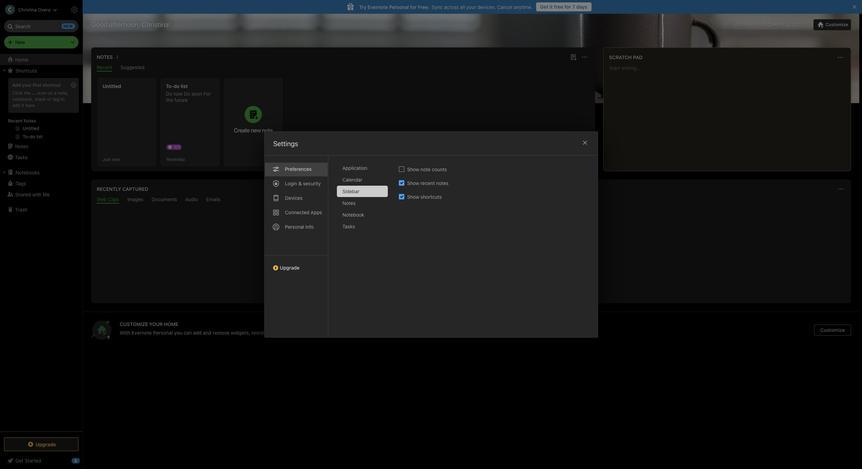 Task type: vqa. For each thing, say whether or not it's contained in the screenshot.
the from
no



Task type: describe. For each thing, give the bounding box(es) containing it.
good
[[91, 21, 108, 29]]

show for show note counts
[[407, 166, 419, 172]]

future
[[174, 97, 188, 103]]

suggested
[[121, 64, 145, 70]]

to-do list do now do soon for the future
[[166, 83, 211, 103]]

suggested tab
[[121, 64, 145, 72]]

stack
[[35, 96, 46, 102]]

emails
[[206, 197, 221, 202]]

wednesday, december 13, 2023
[[735, 22, 803, 27]]

icon on a note, notebook, stack or tag to add it here.
[[12, 90, 68, 108]]

get it free for 7 days
[[540, 4, 587, 10]]

home link
[[0, 54, 83, 65]]

to
[[61, 96, 65, 102]]

Show recent notes checkbox
[[399, 180, 404, 186]]

notes link
[[0, 141, 82, 152]]

Start writing… text field
[[609, 65, 851, 166]]

documents
[[152, 197, 177, 202]]

tree containing home
[[0, 54, 83, 432]]

web
[[97, 197, 107, 202]]

2023
[[793, 22, 803, 27]]

tab list containing web clips
[[93, 197, 850, 204]]

soon
[[191, 91, 202, 97]]

preferences
[[285, 166, 312, 172]]

can
[[184, 330, 192, 336]]

to-
[[166, 83, 174, 89]]

now inside to-do list do now do soon for the future
[[173, 91, 183, 97]]

shared
[[15, 192, 31, 197]]

expand notebooks image
[[2, 170, 7, 175]]

security
[[303, 181, 321, 187]]

1 vertical spatial your
[[22, 82, 32, 88]]

pad
[[633, 54, 643, 60]]

audio
[[185, 197, 198, 202]]

0 vertical spatial your
[[466, 4, 476, 10]]

wednesday,
[[735, 22, 761, 27]]

2 and from the left
[[270, 330, 278, 336]]

recent for recent
[[97, 64, 112, 70]]

1 and from the left
[[203, 330, 211, 336]]

notebooks link
[[0, 167, 82, 178]]

tab list containing recent
[[93, 64, 594, 72]]

Show note counts checkbox
[[399, 167, 404, 172]]

1 vertical spatial upgrade button
[[4, 438, 78, 452]]

tags button
[[0, 178, 82, 189]]

web clips tab
[[97, 197, 119, 204]]

add inside icon on a note, notebook, stack or tag to add it here.
[[12, 103, 20, 108]]

just
[[103, 157, 111, 162]]

tasks button
[[0, 152, 82, 163]]

here.
[[25, 103, 36, 108]]

calendar tab
[[337, 174, 388, 186]]

christina!
[[142, 21, 171, 29]]

documents tab
[[152, 197, 177, 204]]

just now
[[103, 157, 120, 162]]

note,
[[58, 90, 68, 96]]

with
[[32, 192, 41, 197]]

clips
[[108, 197, 119, 202]]

trash
[[15, 207, 27, 213]]

shortcuts button
[[0, 65, 82, 76]]

login
[[285, 181, 297, 187]]

create new note
[[234, 127, 273, 134]]

add inside customize your home with evernote personal you can add and remove widgets, reorder and resize them, or change your background.
[[193, 330, 202, 336]]

all
[[460, 4, 465, 10]]

with
[[120, 330, 130, 336]]

days
[[577, 4, 587, 10]]

upgrade for rightmost upgrade popup button
[[280, 265, 299, 271]]

connected
[[285, 210, 309, 216]]

for for 7
[[565, 4, 571, 10]]

images
[[127, 197, 143, 202]]

devices.
[[478, 4, 496, 10]]

do
[[174, 83, 180, 89]]

0 vertical spatial personal
[[389, 4, 409, 10]]

login & security
[[285, 181, 321, 187]]

recent notes
[[8, 118, 36, 124]]

info
[[305, 224, 314, 230]]

new
[[251, 127, 261, 134]]

create
[[234, 127, 250, 134]]

customize your home with evernote personal you can add and remove widgets, reorder and resize them, or change your background.
[[120, 322, 373, 336]]

notes inside "notes" tab
[[342, 200, 356, 206]]

1 vertical spatial now
[[112, 157, 120, 162]]

captured
[[122, 186, 148, 192]]

7
[[573, 4, 575, 10]]

tasks tab
[[337, 221, 388, 232]]

widgets,
[[231, 330, 250, 336]]

reorder
[[252, 330, 268, 336]]

notes inside notes button
[[97, 54, 113, 60]]

recent for recent notes
[[8, 118, 22, 124]]

it inside icon on a note, notebook, stack or tag to add it here.
[[22, 103, 24, 108]]

notes inside group
[[24, 118, 36, 124]]

devices
[[285, 195, 302, 201]]

application tab
[[337, 162, 388, 174]]

tasks inside tab
[[342, 224, 355, 230]]

audio tab
[[185, 197, 198, 204]]

get
[[540, 4, 549, 10]]

notes button
[[95, 53, 121, 61]]

your
[[149, 322, 163, 327]]

yesterday
[[166, 157, 185, 162]]

untitled
[[103, 83, 121, 89]]

1 do from the left
[[166, 91, 172, 97]]

counts
[[432, 166, 447, 172]]

customize
[[120, 322, 148, 327]]



Task type: locate. For each thing, give the bounding box(es) containing it.
1 vertical spatial show
[[407, 180, 419, 186]]

tab list containing application
[[337, 162, 393, 338]]

1 horizontal spatial it
[[550, 4, 553, 10]]

2 vertical spatial personal
[[153, 330, 173, 336]]

tab list containing preferences
[[265, 156, 328, 338]]

notes down sidebar
[[342, 200, 356, 206]]

note right new
[[262, 127, 273, 134]]

customize
[[826, 22, 849, 27], [821, 327, 845, 333]]

shortcut
[[43, 82, 61, 88]]

0 horizontal spatial the
[[24, 90, 31, 96]]

show for show shortcuts
[[407, 194, 419, 200]]

add down the notebook,
[[12, 103, 20, 108]]

click the ...
[[12, 90, 36, 96]]

personal left free:
[[389, 4, 409, 10]]

Search text field
[[9, 20, 74, 32]]

1 horizontal spatial and
[[270, 330, 278, 336]]

try evernote personal for free: sync across all your devices. cancel anytime.
[[359, 4, 533, 10]]

notes tab
[[337, 198, 388, 209]]

on
[[48, 90, 53, 96]]

get it free for 7 days button
[[536, 2, 592, 11]]

0 horizontal spatial do
[[166, 91, 172, 97]]

free:
[[418, 4, 430, 10]]

0 horizontal spatial evernote
[[132, 330, 152, 336]]

show right show recent notes checkbox
[[407, 180, 419, 186]]

0 vertical spatial it
[[550, 4, 553, 10]]

0 horizontal spatial tasks
[[15, 154, 28, 160]]

add
[[12, 82, 21, 88]]

2 horizontal spatial your
[[466, 4, 476, 10]]

1 vertical spatial it
[[22, 103, 24, 108]]

resize
[[279, 330, 293, 336]]

1 horizontal spatial personal
[[285, 224, 304, 230]]

and left remove
[[203, 330, 211, 336]]

background.
[[344, 330, 373, 336]]

0 horizontal spatial upgrade button
[[4, 438, 78, 452]]

0 vertical spatial now
[[173, 91, 183, 97]]

notebooks
[[15, 170, 40, 175]]

0 vertical spatial the
[[24, 90, 31, 96]]

sidebar
[[342, 189, 359, 195]]

me
[[43, 192, 50, 197]]

free
[[554, 4, 563, 10]]

0 horizontal spatial personal
[[153, 330, 173, 336]]

personal
[[389, 4, 409, 10], [285, 224, 304, 230], [153, 330, 173, 336]]

you
[[174, 330, 182, 336]]

0 horizontal spatial add
[[12, 103, 20, 108]]

notebook
[[342, 212, 364, 218]]

click
[[12, 90, 23, 96]]

add your first shortcut
[[12, 82, 61, 88]]

notes down "here."
[[24, 118, 36, 124]]

for for free:
[[410, 4, 417, 10]]

show for show recent notes
[[407, 180, 419, 186]]

evernote inside customize your home with evernote personal you can add and remove widgets, reorder and resize them, or change your background.
[[132, 330, 152, 336]]

0 horizontal spatial recent
[[8, 118, 22, 124]]

0 horizontal spatial your
[[22, 82, 32, 88]]

1 horizontal spatial evernote
[[368, 4, 388, 10]]

your inside customize your home with evernote personal you can add and remove widgets, reorder and resize them, or change your background.
[[333, 330, 343, 336]]

the left future
[[166, 97, 173, 103]]

show shortcuts
[[407, 194, 442, 200]]

0 horizontal spatial now
[[112, 157, 120, 162]]

0 vertical spatial upgrade button
[[265, 255, 328, 274]]

0 vertical spatial upgrade
[[280, 265, 299, 271]]

0 horizontal spatial it
[[22, 103, 24, 108]]

recently captured
[[97, 186, 148, 192]]

0 vertical spatial customize button
[[814, 19, 851, 30]]

2 do from the left
[[184, 91, 190, 97]]

1 horizontal spatial now
[[173, 91, 183, 97]]

personal inside customize your home with evernote personal you can add and remove widgets, reorder and resize them, or change your background.
[[153, 330, 173, 336]]

1 horizontal spatial add
[[193, 330, 202, 336]]

1 vertical spatial customize
[[821, 327, 845, 333]]

1 vertical spatial customize button
[[815, 325, 851, 336]]

create new note button
[[224, 78, 283, 167]]

or down on
[[47, 96, 51, 102]]

note left counts
[[421, 166, 430, 172]]

tag
[[53, 96, 59, 102]]

1 horizontal spatial do
[[184, 91, 190, 97]]

tasks up 'notebooks'
[[15, 154, 28, 160]]

or right 'them,'
[[309, 330, 313, 336]]

3 show from the top
[[407, 194, 419, 200]]

settings
[[273, 140, 298, 148]]

recent inside group
[[8, 118, 22, 124]]

1 vertical spatial evernote
[[132, 330, 152, 336]]

0/3
[[174, 145, 180, 150]]

personal down connected
[[285, 224, 304, 230]]

0 vertical spatial or
[[47, 96, 51, 102]]

or inside customize your home with evernote personal you can add and remove widgets, reorder and resize them, or change your background.
[[309, 330, 313, 336]]

upgrade
[[280, 265, 299, 271], [36, 442, 56, 448]]

home
[[15, 57, 28, 62]]

2 vertical spatial your
[[333, 330, 343, 336]]

notes up recent tab
[[97, 54, 113, 60]]

close image
[[581, 139, 589, 147]]

tab list
[[93, 64, 594, 72], [265, 156, 328, 338], [337, 162, 393, 338], [93, 197, 850, 204]]

1 horizontal spatial upgrade
[[280, 265, 299, 271]]

now right just
[[112, 157, 120, 162]]

scratch
[[609, 54, 632, 60]]

1 vertical spatial upgrade
[[36, 442, 56, 448]]

tags
[[15, 181, 26, 186]]

afternoon,
[[109, 21, 140, 29]]

1 vertical spatial note
[[421, 166, 430, 172]]

0 vertical spatial show
[[407, 166, 419, 172]]

2 horizontal spatial personal
[[389, 4, 409, 10]]

0 horizontal spatial note
[[262, 127, 273, 134]]

it right get
[[550, 4, 553, 10]]

personal down your
[[153, 330, 173, 336]]

do
[[166, 91, 172, 97], [184, 91, 190, 97]]

add
[[12, 103, 20, 108], [193, 330, 202, 336]]

for left 7
[[565, 4, 571, 10]]

recent
[[421, 180, 435, 186]]

first
[[33, 82, 41, 88]]

0 vertical spatial note
[[262, 127, 273, 134]]

across
[[444, 4, 459, 10]]

anytime.
[[514, 4, 533, 10]]

it
[[550, 4, 553, 10], [22, 103, 24, 108]]

them,
[[294, 330, 307, 336]]

upgrade button
[[265, 255, 328, 274], [4, 438, 78, 452]]

application
[[342, 165, 367, 171]]

for
[[204, 91, 211, 97]]

2 for from the left
[[410, 4, 417, 10]]

1 show from the top
[[407, 166, 419, 172]]

1 vertical spatial personal
[[285, 224, 304, 230]]

icon
[[38, 90, 46, 96]]

list
[[181, 83, 188, 89]]

note inside create new note button
[[262, 127, 273, 134]]

trash link
[[0, 204, 82, 215]]

do down list
[[184, 91, 190, 97]]

tasks
[[15, 154, 28, 160], [342, 224, 355, 230]]

2 show from the top
[[407, 180, 419, 186]]

...
[[32, 90, 36, 96]]

images tab
[[127, 197, 143, 204]]

0 vertical spatial tasks
[[15, 154, 28, 160]]

1 horizontal spatial your
[[333, 330, 343, 336]]

1 vertical spatial add
[[193, 330, 202, 336]]

shared with me link
[[0, 189, 82, 200]]

0 vertical spatial evernote
[[368, 4, 388, 10]]

add right the can
[[193, 330, 202, 336]]

notebook tab
[[337, 209, 388, 221]]

scratch pad
[[609, 54, 643, 60]]

2 vertical spatial show
[[407, 194, 419, 200]]

good afternoon, christina!
[[91, 21, 171, 29]]

None search field
[[9, 20, 74, 32]]

it inside button
[[550, 4, 553, 10]]

recent tab
[[97, 64, 112, 72]]

recently
[[97, 186, 121, 192]]

group
[[0, 76, 82, 144]]

your right change
[[333, 330, 343, 336]]

0 horizontal spatial or
[[47, 96, 51, 102]]

1 vertical spatial recent
[[8, 118, 22, 124]]

0 horizontal spatial upgrade
[[36, 442, 56, 448]]

emails tab
[[206, 197, 221, 204]]

notes inside notes link
[[15, 143, 28, 149]]

for inside button
[[565, 4, 571, 10]]

show right show note counts checkbox
[[407, 166, 419, 172]]

0 vertical spatial recent
[[97, 64, 112, 70]]

shared with me
[[15, 192, 50, 197]]

home
[[164, 322, 178, 327]]

1 vertical spatial tasks
[[342, 224, 355, 230]]

or inside icon on a note, notebook, stack or tag to add it here.
[[47, 96, 51, 102]]

tree
[[0, 54, 83, 432]]

the left ... at the top of page
[[24, 90, 31, 96]]

change
[[315, 330, 331, 336]]

your up click the ...
[[22, 82, 32, 88]]

1 horizontal spatial for
[[565, 4, 571, 10]]

recent down the notebook,
[[8, 118, 22, 124]]

your right all
[[466, 4, 476, 10]]

1 horizontal spatial or
[[309, 330, 313, 336]]

and
[[203, 330, 211, 336], [270, 330, 278, 336]]

1 horizontal spatial recent
[[97, 64, 112, 70]]

settings image
[[70, 6, 78, 14]]

tasks inside button
[[15, 154, 28, 160]]

apps
[[311, 210, 322, 216]]

cancel
[[497, 4, 513, 10]]

tasks down 'notebook'
[[342, 224, 355, 230]]

do down to-
[[166, 91, 172, 97]]

try
[[359, 4, 367, 10]]

the inside group
[[24, 90, 31, 96]]

1 vertical spatial or
[[309, 330, 313, 336]]

sidebar tab
[[337, 186, 388, 197]]

evernote down customize
[[132, 330, 152, 336]]

scratch pad button
[[608, 53, 643, 62]]

show right show shortcuts checkbox
[[407, 194, 419, 200]]

remove
[[213, 330, 230, 336]]

evernote right try
[[368, 4, 388, 10]]

now up future
[[173, 91, 183, 97]]

and left resize
[[270, 330, 278, 336]]

group containing add your first shortcut
[[0, 76, 82, 144]]

shortcuts
[[421, 194, 442, 200]]

0 vertical spatial add
[[12, 103, 20, 108]]

0 horizontal spatial for
[[410, 4, 417, 10]]

1 horizontal spatial tasks
[[342, 224, 355, 230]]

upgrade for bottommost upgrade popup button
[[36, 442, 56, 448]]

1 for from the left
[[565, 4, 571, 10]]

the
[[24, 90, 31, 96], [166, 97, 173, 103]]

Show shortcuts checkbox
[[399, 194, 404, 200]]

recent down notes button
[[97, 64, 112, 70]]

1 horizontal spatial note
[[421, 166, 430, 172]]

sync
[[432, 4, 443, 10]]

the inside to-do list do now do soon for the future
[[166, 97, 173, 103]]

notes up tasks button
[[15, 143, 28, 149]]

0 vertical spatial customize
[[826, 22, 849, 27]]

1 vertical spatial the
[[166, 97, 173, 103]]

now
[[173, 91, 183, 97], [112, 157, 120, 162]]

customize button
[[814, 19, 851, 30], [815, 325, 851, 336]]

shortcuts
[[15, 68, 37, 73]]

a
[[54, 90, 57, 96]]

1 horizontal spatial upgrade button
[[265, 255, 328, 274]]

1 horizontal spatial the
[[166, 97, 173, 103]]

calendar
[[342, 177, 362, 183]]

0 horizontal spatial and
[[203, 330, 211, 336]]

for left free:
[[410, 4, 417, 10]]

new button
[[4, 36, 78, 49]]

it down the notebook,
[[22, 103, 24, 108]]

connected apps
[[285, 210, 322, 216]]



